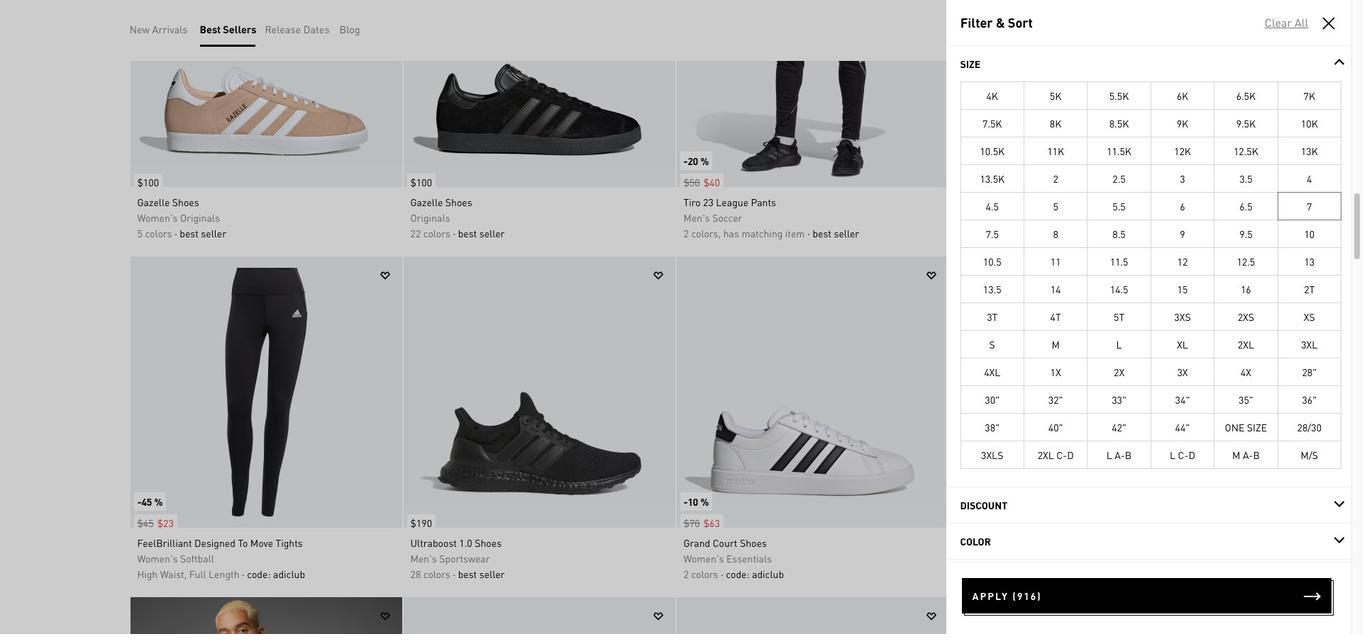 Task type: describe. For each thing, give the bounding box(es) containing it.
7k
[[1304, 89, 1315, 102]]

l c-d
[[1170, 449, 1195, 462]]

2t
[[1304, 283, 1315, 296]]

12.5k
[[1234, 145, 1258, 157]]

33" link
[[1087, 386, 1151, 414]]

4t
[[1050, 311, 1061, 323]]

tiro
[[683, 196, 701, 209]]

best sellers
[[200, 23, 256, 35]]

apply (916) button
[[962, 579, 1332, 614]]

00s
[[995, 537, 1011, 550]]

6k link
[[1150, 82, 1215, 110]]

5 link
[[1024, 192, 1088, 221]]

m for m
[[1052, 338, 1060, 351]]

9 link
[[1150, 220, 1215, 248]]

list containing new arrivals
[[129, 11, 370, 47]]

adifom
[[957, 196, 988, 209]]

1.0
[[459, 537, 472, 550]]

$70 link
[[950, 167, 977, 191]]

$63
[[703, 517, 720, 530]]

% for -10 %
[[701, 496, 709, 509]]

b for l a-b
[[1125, 449, 1132, 462]]

2t link
[[1277, 275, 1341, 304]]

m/s link
[[1277, 441, 1341, 470]]

- for 20
[[683, 155, 688, 167]]

8.5 link
[[1087, 220, 1151, 248]]

4.5 link
[[960, 192, 1024, 221]]

8.5
[[1113, 228, 1126, 240]]

men's sportswear grey ultraboost 1.0 shoes image
[[676, 598, 948, 635]]

2xl for 2xl
[[1238, 338, 1254, 351]]

2xl c-d link
[[1024, 441, 1088, 470]]

shoes inside gazelle shoes originals 22 colors · best seller
[[445, 196, 472, 209]]

shoes inside campus 00s shoes men's originals 18 colors · best seller
[[1013, 537, 1040, 550]]

best inside gazelle shoes women's originals 5 colors · best seller
[[180, 227, 199, 240]]

34" link
[[1150, 386, 1215, 414]]

originals inside gazelle shoes originals 22 colors · best seller
[[410, 211, 450, 224]]

women's inside grand court shoes women's essentials 2 colors · code: adiclub
[[683, 553, 724, 565]]

2xl link
[[1214, 331, 1278, 359]]

best inside adifom stan smith mule shoes women's originals 5 colors · best seller
[[999, 227, 1018, 240]]

b for m a-b
[[1253, 449, 1260, 462]]

gazelle shoes originals 22 colors · best seller
[[410, 196, 505, 240]]

8
[[1053, 228, 1058, 240]]

gazelle shoes women's originals 5 colors · best seller
[[137, 196, 226, 240]]

14 link
[[1024, 275, 1088, 304]]

women's inside feelbrilliant designed to move tights women's softball high waist, full length · code: adiclub
[[137, 553, 178, 565]]

release dates link
[[265, 21, 330, 37]]

8.5k link
[[1087, 109, 1151, 138]]

16 link
[[1214, 275, 1278, 304]]

7.5 link
[[960, 220, 1024, 248]]

one
[[1225, 421, 1244, 434]]

all
[[1294, 15, 1308, 30]]

pants
[[751, 196, 776, 209]]

14.5
[[1110, 283, 1128, 296]]

% for -45 %
[[154, 496, 163, 509]]

5 inside gazelle shoes women's originals 5 colors · best seller
[[137, 227, 143, 240]]

28"
[[1302, 366, 1317, 379]]

feelbrilliant designed to move tights women's softball high waist, full length · code: adiclub
[[137, 537, 305, 581]]

% for -20 %
[[701, 155, 709, 167]]

4t link
[[1024, 303, 1088, 331]]

l a-b
[[1107, 449, 1132, 462]]

to
[[238, 537, 248, 550]]

$110
[[957, 517, 978, 530]]

men's inside tiro 23 league pants men's soccer 2 colors, has matching item · best seller
[[683, 211, 710, 224]]

release
[[265, 23, 301, 35]]

2 link
[[1024, 165, 1088, 193]]

seller inside ultraboost 1.0 shoes men's sportswear 28 colors · best seller
[[479, 568, 505, 581]]

36"
[[1302, 394, 1317, 406]]

· inside adifom stan smith mule shoes women's originals 5 colors · best seller
[[994, 227, 997, 240]]

men's originals brown campus 00s shoes image
[[950, 257, 1221, 528]]

release dates
[[265, 23, 330, 35]]

38"
[[985, 421, 1000, 434]]

4k
[[986, 89, 998, 102]]

3xls
[[981, 449, 1003, 462]]

clear all
[[1264, 15, 1308, 30]]

16
[[1241, 283, 1251, 296]]

colors inside ultraboost 1.0 shoes men's sportswear 28 colors · best seller
[[423, 568, 450, 581]]

s
[[989, 338, 995, 351]]

13.5k
[[980, 172, 1005, 185]]

6k
[[1177, 89, 1188, 102]]

5.5 link
[[1087, 192, 1151, 221]]

clear
[[1264, 15, 1292, 30]]

6.5k
[[1236, 89, 1256, 102]]

6.5 link
[[1214, 192, 1278, 221]]

a- for l
[[1115, 449, 1125, 462]]

$50
[[683, 176, 700, 189]]

4xl link
[[960, 358, 1024, 387]]

originals inside campus 00s shoes men's originals 18 colors · best seller
[[985, 553, 1025, 565]]

tiro 23 league pants men's soccer 2 colors, has matching item · best seller
[[683, 196, 859, 240]]

7 link
[[1277, 192, 1341, 221]]

· inside grand court shoes women's essentials 2 colors · code: adiclub
[[721, 568, 723, 581]]

m/s
[[1301, 449, 1318, 462]]

$40
[[703, 176, 720, 189]]

34"
[[1175, 394, 1190, 406]]

adiclub inside feelbrilliant designed to move tights women's softball high waist, full length · code: adiclub
[[273, 568, 305, 581]]

13
[[1304, 255, 1315, 268]]

high
[[137, 568, 158, 581]]

seller inside gazelle shoes women's originals 5 colors · best seller
[[201, 227, 226, 240]]

· inside ultraboost 1.0 shoes men's sportswear 28 colors · best seller
[[453, 568, 456, 581]]

feelbrilliant
[[137, 537, 192, 550]]

5 inside adifom stan smith mule shoes women's originals 5 colors · best seller
[[957, 227, 962, 240]]

l link
[[1087, 331, 1151, 359]]

5.5
[[1113, 200, 1126, 213]]

2 inside tiro 23 league pants men's soccer 2 colors, has matching item · best seller
[[683, 227, 689, 240]]

originals inside adifom stan smith mule shoes women's originals 5 colors · best seller
[[999, 211, 1039, 224]]

6.5k link
[[1214, 82, 1278, 110]]

4k link
[[960, 82, 1024, 110]]

new
[[129, 23, 150, 35]]

· inside tiro 23 league pants men's soccer 2 colors, has matching item · best seller
[[807, 227, 810, 240]]

13.5
[[983, 283, 1001, 296]]

m for m a-b
[[1232, 449, 1240, 462]]

women's originals brown adifom stan smith mule shoes image
[[950, 0, 1221, 187]]

seller inside tiro 23 league pants men's soccer 2 colors, has matching item · best seller
[[834, 227, 859, 240]]

apply (916)
[[972, 590, 1042, 603]]

seller inside adifom stan smith mule shoes women's originals 5 colors · best seller
[[1020, 227, 1046, 240]]

20
[[688, 155, 698, 167]]

$70 for $70 $63
[[683, 517, 700, 530]]

14
[[1050, 283, 1061, 296]]

sellers
[[223, 23, 256, 35]]

$100 link for gazelle shoes women's originals 5 colors · best seller
[[130, 167, 162, 191]]

$100 for gazelle shoes women's originals 5 colors · best seller
[[137, 176, 159, 189]]

22
[[410, 227, 421, 240]]

&
[[996, 14, 1005, 31]]

12 link
[[1150, 248, 1215, 276]]



Task type: vqa. For each thing, say whether or not it's contained in the screenshot.
with
no



Task type: locate. For each thing, give the bounding box(es) containing it.
d down 40" link
[[1067, 449, 1074, 462]]

2 code: from the left
[[726, 568, 750, 581]]

· inside campus 00s shoes men's originals 18 colors · best seller
[[999, 568, 1002, 581]]

12.5 link
[[1214, 248, 1278, 276]]

$100 link up gazelle shoes originals 22 colors · best seller
[[403, 167, 436, 191]]

2xs link
[[1214, 303, 1278, 331]]

women's originals pink gazelle shoes image
[[130, 0, 402, 187]]

$100 link up gazelle shoes women's originals 5 colors · best seller
[[130, 167, 162, 191]]

3t
[[987, 311, 998, 323]]

0 horizontal spatial 5
[[137, 227, 143, 240]]

1 horizontal spatial $100 link
[[403, 167, 436, 191]]

30"
[[985, 394, 1000, 406]]

list
[[129, 11, 370, 47]]

10 down 7 link
[[1304, 228, 1315, 240]]

c- inside "link"
[[1056, 449, 1067, 462]]

one size
[[1225, 421, 1267, 434]]

1 a- from the left
[[1115, 449, 1125, 462]]

0 horizontal spatial 10
[[688, 496, 698, 509]]

2 horizontal spatial men's
[[957, 553, 983, 565]]

originals black busenitz pro shoes image
[[950, 598, 1221, 635]]

men's lifestyle blue argentina 1994 away jersey image
[[130, 598, 402, 635]]

- for 10
[[683, 496, 688, 509]]

c- down 40" link
[[1056, 449, 1067, 462]]

1 vertical spatial $70
[[683, 517, 700, 530]]

women's inside gazelle shoes women's originals 5 colors · best seller
[[137, 211, 178, 224]]

0 horizontal spatial adiclub
[[273, 568, 305, 581]]

1 gazelle from the left
[[137, 196, 170, 209]]

0 horizontal spatial c-
[[1056, 449, 1067, 462]]

a- for m
[[1243, 449, 1253, 462]]

· inside gazelle shoes women's originals 5 colors · best seller
[[175, 227, 177, 240]]

2xl c-d
[[1038, 449, 1074, 462]]

$23
[[157, 517, 174, 530]]

l for l
[[1116, 338, 1122, 351]]

women's essentials white grand court shoes image
[[676, 257, 948, 528]]

1 c- from the left
[[1056, 449, 1067, 462]]

0 horizontal spatial b
[[1125, 449, 1132, 462]]

l for l a-b
[[1107, 449, 1112, 462]]

1 vertical spatial 2
[[683, 227, 689, 240]]

42" link
[[1087, 414, 1151, 442]]

m down one
[[1232, 449, 1240, 462]]

code: inside feelbrilliant designed to move tights women's softball high waist, full length · code: adiclub
[[247, 568, 271, 581]]

sportswear
[[439, 553, 490, 565]]

0 vertical spatial 2
[[1053, 172, 1058, 185]]

1 horizontal spatial gazelle
[[410, 196, 443, 209]]

2xl down 40"
[[1038, 449, 1054, 462]]

men's up 28
[[410, 553, 437, 565]]

a-
[[1115, 449, 1125, 462], [1243, 449, 1253, 462]]

2 a- from the left
[[1243, 449, 1253, 462]]

men's inside campus 00s shoes men's originals 18 colors · best seller
[[957, 553, 983, 565]]

colors inside campus 00s shoes men's originals 18 colors · best seller
[[970, 568, 997, 581]]

2 d from the left
[[1189, 449, 1195, 462]]

- up $70 $63
[[683, 496, 688, 509]]

discount
[[960, 499, 1007, 512]]

m up the 1x link
[[1052, 338, 1060, 351]]

35"
[[1239, 394, 1253, 406]]

new arrivals
[[129, 23, 188, 35]]

c- down 44" link
[[1178, 449, 1189, 462]]

$110 link
[[950, 508, 982, 532]]

2 adiclub from the left
[[752, 568, 784, 581]]

sport
[[960, 572, 991, 585]]

-
[[683, 155, 688, 167], [137, 496, 141, 509], [683, 496, 688, 509]]

2 $100 link from the left
[[403, 167, 436, 191]]

adiclub down essentials
[[752, 568, 784, 581]]

5
[[1053, 200, 1058, 213], [137, 227, 143, 240], [957, 227, 962, 240]]

2 vertical spatial 2
[[683, 568, 689, 581]]

d inside 2xl c-d "link"
[[1067, 449, 1074, 462]]

13.5 link
[[960, 275, 1024, 304]]

item
[[785, 227, 805, 240]]

0 vertical spatial $70
[[957, 176, 973, 189]]

13.5k link
[[960, 165, 1024, 193]]

men's soccer black tiro 23 league pants image
[[676, 0, 948, 187]]

$70 up adifom
[[957, 176, 973, 189]]

men's sportswear black ultraboost 1.0 shoes image
[[403, 257, 675, 528]]

d for 2xl c-d
[[1067, 449, 1074, 462]]

colors inside gazelle shoes originals 22 colors · best seller
[[423, 227, 450, 240]]

- up "$50"
[[683, 155, 688, 167]]

28/30
[[1297, 421, 1322, 434]]

xl link
[[1150, 331, 1215, 359]]

9.5 link
[[1214, 220, 1278, 248]]

· inside gazelle shoes originals 22 colors · best seller
[[453, 227, 456, 240]]

6
[[1180, 200, 1185, 213]]

3t link
[[960, 303, 1024, 331]]

11k
[[1047, 145, 1064, 157]]

2 up mule
[[1053, 172, 1058, 185]]

2xl for 2xl c-d
[[1038, 449, 1054, 462]]

0 horizontal spatial $70
[[683, 517, 700, 530]]

women's sportswear white ultraboost 1.0 shoes image
[[403, 598, 675, 635]]

2 horizontal spatial 5
[[1053, 200, 1058, 213]]

1 $100 from the left
[[137, 176, 159, 189]]

12.5k link
[[1214, 137, 1278, 165]]

1 horizontal spatial 2xl
[[1238, 338, 1254, 351]]

2 $100 from the left
[[410, 176, 432, 189]]

l down 44" link
[[1170, 449, 1176, 462]]

0 horizontal spatial $100 link
[[130, 167, 162, 191]]

1 horizontal spatial b
[[1253, 449, 1260, 462]]

colors,
[[691, 227, 721, 240]]

gazelle for gazelle shoes women's originals 5 colors · best seller
[[137, 196, 170, 209]]

2 down grand
[[683, 568, 689, 581]]

$190
[[410, 517, 432, 530]]

shoes inside ultraboost 1.0 shoes men's sportswear 28 colors · best seller
[[475, 537, 502, 550]]

a- down 42" link
[[1115, 449, 1125, 462]]

1 horizontal spatial m
[[1232, 449, 1240, 462]]

adiclub inside grand court shoes women's essentials 2 colors · code: adiclub
[[752, 568, 784, 581]]

0 horizontal spatial a-
[[1115, 449, 1125, 462]]

xs link
[[1277, 303, 1341, 331]]

colors inside adifom stan smith mule shoes women's originals 5 colors · best seller
[[964, 227, 991, 240]]

0 horizontal spatial gazelle
[[137, 196, 170, 209]]

1 horizontal spatial adiclub
[[752, 568, 784, 581]]

gazelle inside gazelle shoes originals 22 colors · best seller
[[410, 196, 443, 209]]

gazelle inside gazelle shoes women's originals 5 colors · best seller
[[137, 196, 170, 209]]

3.5 link
[[1214, 165, 1278, 193]]

size
[[1247, 421, 1267, 434]]

- for 45
[[137, 496, 141, 509]]

4 link
[[1277, 165, 1341, 193]]

0 horizontal spatial l
[[1107, 449, 1112, 462]]

1 horizontal spatial men's
[[683, 211, 710, 224]]

9.5k
[[1236, 117, 1256, 130]]

% right 45
[[154, 496, 163, 509]]

men's for ultraboost 1.0 shoes men's sportswear 28 colors · best seller
[[410, 553, 437, 565]]

% up $70 $63
[[701, 496, 709, 509]]

best
[[180, 227, 199, 240], [458, 227, 477, 240], [813, 227, 831, 240], [999, 227, 1018, 240], [458, 568, 477, 581], [1004, 568, 1023, 581]]

gazelle for gazelle shoes originals 22 colors · best seller
[[410, 196, 443, 209]]

$45
[[137, 517, 154, 530]]

l down 42"
[[1107, 449, 1112, 462]]

waist,
[[160, 568, 187, 581]]

2 gazelle from the left
[[410, 196, 443, 209]]

blog
[[339, 23, 360, 35]]

m inside 'link'
[[1052, 338, 1060, 351]]

best inside campus 00s shoes men's originals 18 colors · best seller
[[1004, 568, 1023, 581]]

5t link
[[1087, 303, 1151, 331]]

code:
[[247, 568, 271, 581], [726, 568, 750, 581]]

1 b from the left
[[1125, 449, 1132, 462]]

dates
[[303, 23, 330, 35]]

0 vertical spatial 2xl
[[1238, 338, 1254, 351]]

1 $100 link from the left
[[130, 167, 162, 191]]

2 horizontal spatial l
[[1170, 449, 1176, 462]]

1 vertical spatial m
[[1232, 449, 1240, 462]]

3 link
[[1150, 165, 1215, 193]]

women's inside adifom stan smith mule shoes women's originals 5 colors · best seller
[[957, 211, 997, 224]]

l inside l a-b link
[[1107, 449, 1112, 462]]

2xl inside 2xl link
[[1238, 338, 1254, 351]]

2 inside grand court shoes women's essentials 2 colors · code: adiclub
[[683, 568, 689, 581]]

c- for l
[[1178, 449, 1189, 462]]

- up $45
[[137, 496, 141, 509]]

1 horizontal spatial a-
[[1243, 449, 1253, 462]]

code: inside grand court shoes women's essentials 2 colors · code: adiclub
[[726, 568, 750, 581]]

$70 left $63
[[683, 517, 700, 530]]

b down size at right
[[1253, 449, 1260, 462]]

best inside tiro 23 league pants men's soccer 2 colors, has matching item · best seller
[[813, 227, 831, 240]]

9k link
[[1150, 109, 1215, 138]]

d down 44" link
[[1189, 449, 1195, 462]]

1x link
[[1024, 358, 1088, 387]]

ultraboost
[[410, 537, 457, 550]]

% right 20
[[701, 155, 709, 167]]

44" link
[[1150, 414, 1215, 442]]

sort
[[1008, 14, 1033, 31]]

men's down campus
[[957, 553, 983, 565]]

2.5
[[1113, 172, 1126, 185]]

0 horizontal spatial d
[[1067, 449, 1074, 462]]

men's inside ultraboost 1.0 shoes men's sportswear 28 colors · best seller
[[410, 553, 437, 565]]

$100 link for gazelle shoes originals 22 colors · best seller
[[403, 167, 436, 191]]

adiclub down tights
[[273, 568, 305, 581]]

tights
[[276, 537, 303, 550]]

shoes inside gazelle shoes women's originals 5 colors · best seller
[[172, 196, 199, 209]]

b
[[1125, 449, 1132, 462], [1253, 449, 1260, 462]]

color
[[960, 536, 991, 548]]

best
[[200, 23, 221, 35]]

1 horizontal spatial 5
[[957, 227, 962, 240]]

18
[[957, 568, 967, 581]]

2.5 link
[[1087, 165, 1151, 193]]

$70 for $70
[[957, 176, 973, 189]]

l for l c-d
[[1170, 449, 1176, 462]]

seller inside campus 00s shoes men's originals 18 colors · best seller
[[1026, 568, 1051, 581]]

l up 2x link
[[1116, 338, 1122, 351]]

length
[[209, 568, 239, 581]]

m a-b
[[1232, 449, 1260, 462]]

l inside 'l c-d' link
[[1170, 449, 1176, 462]]

10 link
[[1277, 220, 1341, 248]]

10.5
[[983, 255, 1001, 268]]

stan
[[990, 196, 1010, 209]]

designed
[[194, 537, 235, 550]]

1 horizontal spatial code:
[[726, 568, 750, 581]]

adiclub
[[273, 568, 305, 581], [752, 568, 784, 581]]

3xs
[[1174, 311, 1191, 323]]

5k link
[[1024, 82, 1088, 110]]

men's for campus 00s shoes men's originals 18 colors · best seller
[[957, 553, 983, 565]]

campus
[[957, 537, 993, 550]]

3xs link
[[1150, 303, 1215, 331]]

l a-b link
[[1087, 441, 1151, 470]]

accessories
[[960, 6, 1020, 21]]

c- for 2xl
[[1056, 449, 1067, 462]]

seller
[[201, 227, 226, 240], [479, 227, 505, 240], [834, 227, 859, 240], [1020, 227, 1046, 240], [479, 568, 505, 581], [1026, 568, 1051, 581]]

seller inside gazelle shoes originals 22 colors · best seller
[[479, 227, 505, 240]]

one size link
[[1214, 414, 1278, 442]]

2 left colors,
[[683, 227, 689, 240]]

-45 %
[[137, 496, 163, 509]]

b down 42" link
[[1125, 449, 1132, 462]]

5.5k link
[[1087, 82, 1151, 110]]

1 d from the left
[[1067, 449, 1074, 462]]

1 horizontal spatial $70
[[957, 176, 973, 189]]

d inside 'l c-d' link
[[1189, 449, 1195, 462]]

2 c- from the left
[[1178, 449, 1189, 462]]

2xl down 2xs link
[[1238, 338, 1254, 351]]

code: down 'move'
[[247, 568, 271, 581]]

0 horizontal spatial m
[[1052, 338, 1060, 351]]

0 horizontal spatial men's
[[410, 553, 437, 565]]

10 up $70 $63
[[688, 496, 698, 509]]

$100 for gazelle shoes originals 22 colors · best seller
[[410, 176, 432, 189]]

shoes inside adifom stan smith mule shoes women's originals 5 colors · best seller
[[1065, 196, 1092, 209]]

1 horizontal spatial $100
[[410, 176, 432, 189]]

code: down essentials
[[726, 568, 750, 581]]

colors inside grand court shoes women's essentials 2 colors · code: adiclub
[[691, 568, 718, 581]]

d for l c-d
[[1189, 449, 1195, 462]]

1 horizontal spatial 10
[[1304, 228, 1315, 240]]

30" link
[[960, 386, 1024, 414]]

0 vertical spatial m
[[1052, 338, 1060, 351]]

a- down the one size link
[[1243, 449, 1253, 462]]

l inside l link
[[1116, 338, 1122, 351]]

shoes inside grand court shoes women's essentials 2 colors · code: adiclub
[[740, 537, 767, 550]]

1 horizontal spatial c-
[[1178, 449, 1189, 462]]

$100 up gazelle shoes originals 22 colors · best seller
[[410, 176, 432, 189]]

1 horizontal spatial l
[[1116, 338, 1122, 351]]

0 horizontal spatial 2xl
[[1038, 449, 1054, 462]]

2 b from the left
[[1253, 449, 1260, 462]]

1 vertical spatial 2xl
[[1038, 449, 1054, 462]]

mule
[[1041, 196, 1063, 209]]

m a-b link
[[1214, 441, 1278, 470]]

grand court shoes women's essentials 2 colors · code: adiclub
[[683, 537, 784, 581]]

accessories link
[[946, 0, 1351, 31]]

0 horizontal spatial code:
[[247, 568, 271, 581]]

$100 up gazelle shoes women's originals 5 colors · best seller
[[137, 176, 159, 189]]

full
[[189, 568, 206, 581]]

men's down tiro
[[683, 211, 710, 224]]

7k link
[[1277, 82, 1341, 110]]

2xl inside 2xl c-d "link"
[[1038, 449, 1054, 462]]

· inside feelbrilliant designed to move tights women's softball high waist, full length · code: adiclub
[[242, 568, 245, 581]]

0 vertical spatial 10
[[1304, 228, 1315, 240]]

originals inside gazelle shoes women's originals 5 colors · best seller
[[180, 211, 220, 224]]

7.5
[[986, 228, 999, 240]]

women's softball black feelbrilliant designed to move tights image
[[130, 257, 402, 528]]

best inside ultraboost 1.0 shoes men's sportswear 28 colors · best seller
[[458, 568, 477, 581]]

10.5 link
[[960, 248, 1024, 276]]

best inside gazelle shoes originals 22 colors · best seller
[[458, 227, 477, 240]]

colors inside gazelle shoes women's originals 5 colors · best seller
[[145, 227, 172, 240]]

originals black gazelle shoes image
[[403, 0, 675, 187]]

0 horizontal spatial $100
[[137, 176, 159, 189]]

1 horizontal spatial d
[[1189, 449, 1195, 462]]

-20 %
[[683, 155, 709, 167]]

1 vertical spatial 10
[[688, 496, 698, 509]]

ultraboost 1.0 shoes men's sportswear 28 colors · best seller
[[410, 537, 505, 581]]

1 code: from the left
[[247, 568, 271, 581]]

1 adiclub from the left
[[273, 568, 305, 581]]

35" link
[[1214, 386, 1278, 414]]



